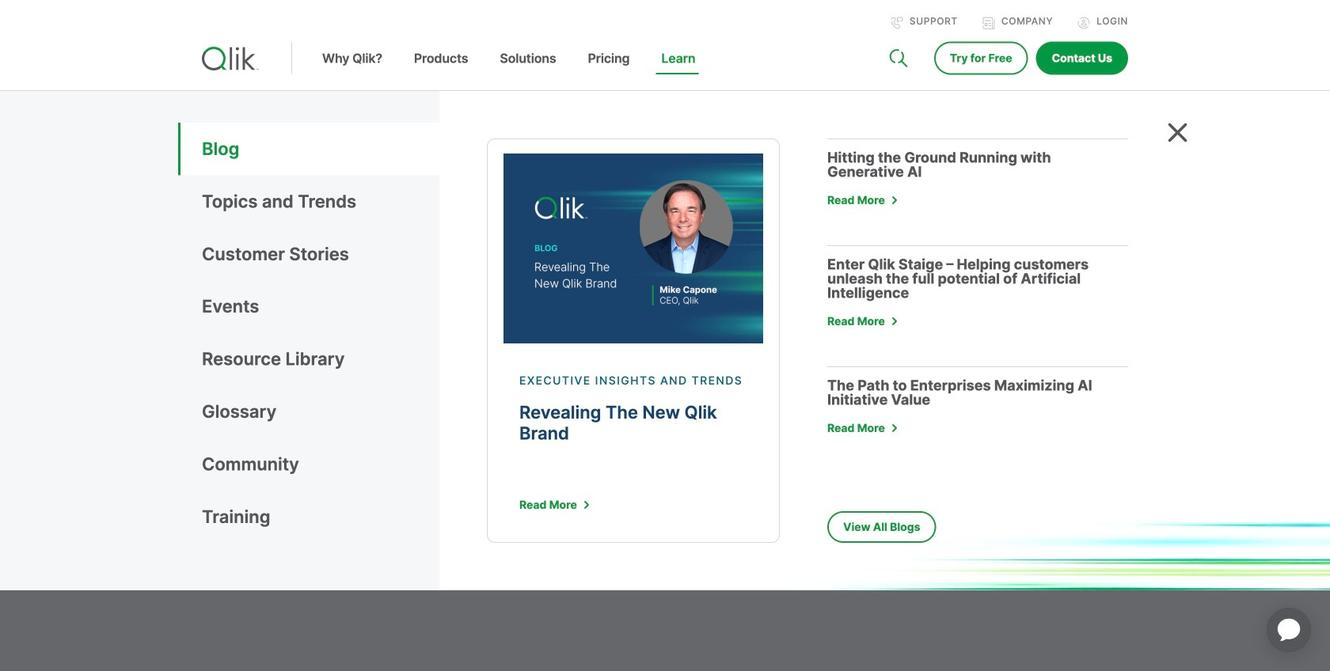 Task type: describe. For each thing, give the bounding box(es) containing it.
close search image
[[1168, 123, 1188, 143]]

headshot of mike capone, ceo, qlik and the text "revealing the new qlik brand" image
[[504, 154, 763, 344]]

company image
[[982, 17, 995, 29]]



Task type: vqa. For each thing, say whether or not it's contained in the screenshot.
'Professional'
no



Task type: locate. For each thing, give the bounding box(es) containing it.
qlik image
[[202, 47, 259, 70]]

support image
[[891, 17, 903, 29]]

application
[[1248, 589, 1330, 671]]

login image
[[1078, 17, 1090, 29]]



